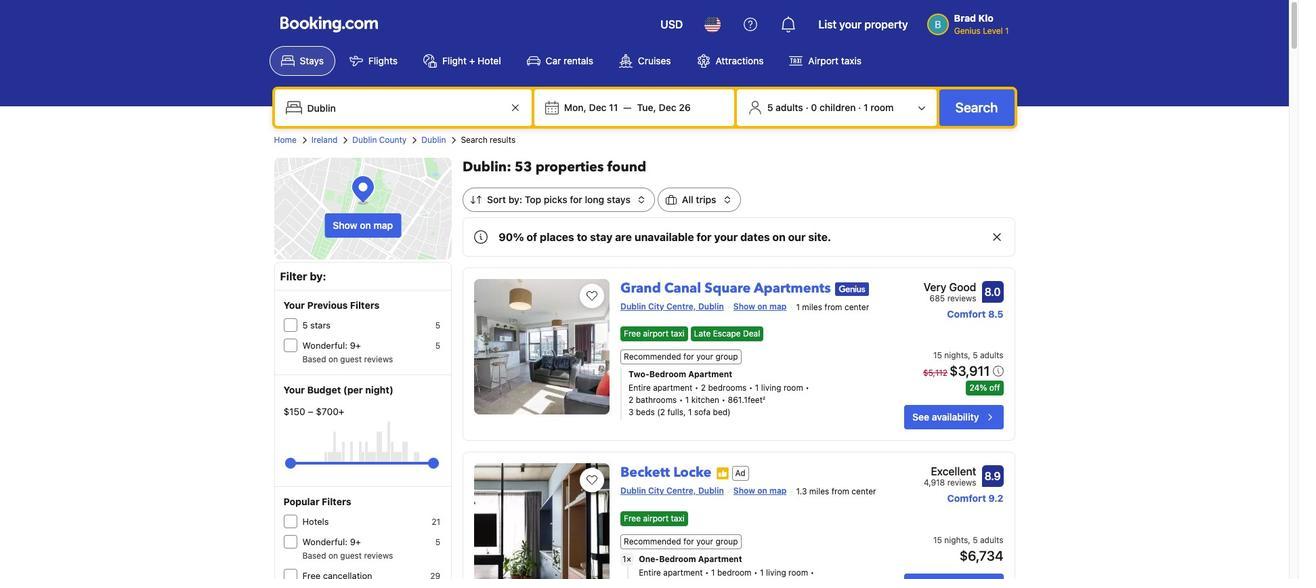 Task type: describe. For each thing, give the bounding box(es) containing it.
2 free airport taxi from the top
[[624, 513, 685, 523]]

×
[[626, 554, 632, 564]]

861.1feet²
[[728, 395, 766, 405]]

dublin right county
[[422, 135, 446, 145]]

late escape deal
[[694, 329, 760, 339]]

dublin county
[[352, 135, 407, 145]]

city for grand
[[648, 301, 664, 312]]

15 nights , 5 adults $6,734
[[934, 535, 1004, 563]]

, for 15 nights , 5 adults $6,734
[[968, 535, 971, 545]]

late
[[694, 329, 711, 339]]

your down late
[[697, 352, 713, 362]]

excellent 4,918 reviews
[[924, 466, 977, 488]]

$150 – $700+
[[284, 406, 345, 417]]

airport
[[808, 55, 839, 66]]

by: for filter
[[310, 270, 326, 283]]

from for grand canal square apartments
[[825, 302, 842, 312]]

beds
[[636, 407, 655, 418]]

genius
[[954, 26, 981, 36]]

flights link
[[338, 46, 409, 76]]

8.0
[[985, 286, 1001, 298]]

show inside button
[[333, 219, 357, 231]]

1 taxi from the top
[[671, 329, 685, 339]]

1 down one-bedroom apartment link
[[760, 567, 764, 578]]

living for bedroom
[[766, 567, 786, 578]]

24% off
[[970, 383, 1000, 393]]

5 inside dropdown button
[[767, 102, 773, 113]]

group for canal
[[716, 352, 738, 362]]

1 up 861.1feet²
[[755, 383, 759, 393]]

property
[[865, 18, 908, 30]]

mon, dec 11 button
[[559, 96, 624, 120]]

show on map inside button
[[333, 219, 393, 231]]

room for two-bedroom apartment entire apartment • 2 bedrooms • 1 living room • 2 bathrooms • 1 kitchen • 861.1feet² 3 beds (2 fulls, 1 sofa bed)
[[784, 383, 803, 393]]

1 miles from center
[[796, 302, 869, 312]]

apartment for bedrooms
[[689, 369, 732, 380]]

bedroom for two-
[[650, 369, 686, 380]]

airport taxis link
[[778, 46, 873, 76]]

1 free from the top
[[624, 329, 641, 339]]

by: for sort
[[509, 194, 522, 205]]

bed)
[[713, 407, 731, 418]]

two-bedroom apartment link
[[629, 369, 858, 381]]

for left 'long'
[[570, 194, 583, 205]]

room inside dropdown button
[[871, 102, 894, 113]]

home link
[[274, 134, 297, 146]]

tue,
[[637, 102, 656, 113]]

2 airport from the top
[[643, 513, 669, 523]]

comfort 8.5
[[947, 308, 1004, 320]]

(2
[[657, 407, 665, 418]]

–
[[308, 406, 313, 417]]

beckett locke
[[621, 464, 712, 482]]

your right list
[[840, 18, 862, 30]]

your up "one-bedroom apartment entire apartment • 1 bedroom • 1 living room •"
[[697, 536, 713, 546]]

excellent element
[[924, 464, 977, 480]]

level
[[983, 26, 1003, 36]]

tue, dec 26 button
[[632, 96, 696, 120]]

nights for 15 nights , 5 adults $6,734
[[945, 535, 968, 545]]

1 vertical spatial filters
[[322, 496, 351, 507]]

places
[[540, 231, 574, 243]]

centre, for canal
[[667, 301, 696, 312]]

1 ×
[[623, 554, 632, 564]]

wonderful: for filters
[[302, 537, 348, 547]]

24%
[[970, 383, 987, 393]]

dublin left county
[[352, 135, 377, 145]]

beckett
[[621, 464, 670, 482]]

bedroom
[[717, 567, 752, 578]]

90%
[[499, 231, 524, 243]]

rentals
[[564, 55, 593, 66]]

off
[[990, 383, 1000, 393]]

based on guest reviews for filters
[[302, 551, 393, 561]]

popular filters
[[284, 496, 351, 507]]

hotels
[[302, 516, 329, 527]]

bedrooms
[[708, 383, 747, 393]]

3
[[629, 407, 634, 418]]

8.5
[[988, 308, 1004, 320]]

show for beckett locke
[[734, 486, 755, 496]]

miles for beckett locke
[[809, 487, 829, 497]]

filter by:
[[280, 270, 326, 283]]

stays
[[300, 55, 324, 66]]

previous
[[307, 299, 348, 311]]

$5,112
[[923, 368, 948, 378]]

sort by: top picks for long stays
[[487, 194, 631, 205]]

9.2
[[989, 493, 1004, 504]]

2 free from the top
[[624, 513, 641, 523]]

your for your budget (per night)
[[284, 384, 305, 396]]

mon,
[[564, 102, 587, 113]]

based for previous
[[302, 354, 326, 364]]

dublin city centre, dublin for locke
[[621, 486, 724, 496]]

5 adults · 0 children · 1 room button
[[742, 95, 931, 121]]

1 · from the left
[[806, 102, 809, 113]]

two-bedroom apartment entire apartment • 2 bedrooms • 1 living room • 2 bathrooms • 1 kitchen • 861.1feet² 3 beds (2 fulls, 1 sofa bed)
[[629, 369, 810, 418]]

adults for 15 nights , 5 adults $6,734
[[980, 535, 1004, 545]]

9+ for previous
[[350, 340, 361, 351]]

for up "one-bedroom apartment entire apartment • 1 bedroom • 1 living room •"
[[684, 536, 694, 546]]

deal
[[743, 329, 760, 339]]

search results updated. dublin: 53 properties found. element
[[463, 158, 1015, 177]]

dublin county link
[[352, 134, 407, 146]]

recommended for grand
[[624, 352, 681, 362]]

availability
[[932, 411, 979, 423]]

2 · from the left
[[858, 102, 861, 113]]

your for your previous filters
[[284, 299, 305, 311]]

, for 15 nights , 5 adults
[[968, 350, 971, 361]]

5 inside "15 nights , 5 adults $6,734"
[[973, 535, 978, 545]]

canal
[[664, 279, 701, 297]]

0
[[811, 102, 817, 113]]

your previous filters
[[284, 299, 380, 311]]

$150
[[284, 406, 305, 417]]

apartment for two-
[[653, 383, 693, 393]]

guest for filters
[[340, 551, 362, 561]]

1 inside 'brad klo genius level 1'
[[1005, 26, 1009, 36]]

centre, for locke
[[667, 486, 696, 496]]

taxis
[[841, 55, 862, 66]]

dates
[[741, 231, 770, 243]]

sofa
[[694, 407, 711, 418]]

wonderful: 9+ for filters
[[302, 537, 361, 547]]

very
[[924, 281, 947, 293]]

brad
[[954, 12, 976, 24]]

stays
[[607, 194, 631, 205]]

flight + hotel
[[442, 55, 501, 66]]

wonderful: for previous
[[302, 340, 348, 351]]

home
[[274, 135, 297, 145]]

reviews inside very good 685 reviews
[[948, 293, 977, 304]]

nights for 15 nights , 5 adults
[[945, 350, 968, 361]]

Where are you going? field
[[302, 96, 507, 120]]

search results
[[461, 135, 516, 145]]

stays link
[[269, 46, 335, 76]]

trips
[[696, 194, 716, 205]]

beckett locke link
[[621, 458, 712, 482]]

comfort for grand canal square apartments
[[947, 308, 986, 320]]

sort
[[487, 194, 506, 205]]

dublin down the beckett
[[621, 486, 646, 496]]

1.3
[[796, 487, 807, 497]]

entire for two-
[[629, 383, 651, 393]]

1 inside 5 adults · 0 children · 1 room dropdown button
[[864, 102, 868, 113]]

grand
[[621, 279, 661, 297]]

car
[[546, 55, 561, 66]]

center for beckett locke
[[852, 487, 876, 497]]

brad klo genius level 1
[[954, 12, 1009, 36]]

county
[[379, 135, 407, 145]]

1 down apartments
[[796, 302, 800, 312]]

filter
[[280, 270, 307, 283]]



Task type: vqa. For each thing, say whether or not it's contained in the screenshot.
Your account menu Christina Overa Genius Level 1 element
no



Task type: locate. For each thing, give the bounding box(es) containing it.
0 vertical spatial your
[[284, 299, 305, 311]]

entire for one-
[[639, 567, 661, 578]]

map for grand canal square apartments
[[770, 301, 787, 312]]

2 based on guest reviews from the top
[[302, 551, 393, 561]]

show on map for beckett locke
[[734, 486, 787, 496]]

0 vertical spatial filters
[[350, 299, 380, 311]]

list your property link
[[811, 8, 916, 41]]

1 airport from the top
[[643, 329, 669, 339]]

group down 'escape'
[[716, 352, 738, 362]]

beckett locke image
[[474, 464, 610, 579]]

2 nights from the top
[[945, 535, 968, 545]]

1 up fulls,
[[685, 395, 689, 405]]

1 guest from the top
[[340, 354, 362, 364]]

0 vertical spatial guest
[[340, 354, 362, 364]]

1 vertical spatial 9+
[[350, 537, 361, 547]]

1 vertical spatial airport
[[643, 513, 669, 523]]

show
[[333, 219, 357, 231], [734, 301, 755, 312], [734, 486, 755, 496]]

1 vertical spatial show on map
[[734, 301, 787, 312]]

1 vertical spatial city
[[648, 486, 664, 496]]

0 vertical spatial search
[[956, 100, 998, 115]]

+
[[469, 55, 475, 66]]

1 9+ from the top
[[350, 340, 361, 351]]

1 your from the top
[[284, 299, 305, 311]]

2 guest from the top
[[340, 551, 362, 561]]

2 recommended from the top
[[624, 536, 681, 546]]

by: right the filter
[[310, 270, 326, 283]]

wonderful: down stars
[[302, 340, 348, 351]]

from down apartments
[[825, 302, 842, 312]]

0 horizontal spatial dec
[[589, 102, 607, 113]]

site.
[[808, 231, 831, 243]]

1 vertical spatial wonderful: 9+
[[302, 537, 361, 547]]

one-bedroom apartment entire apartment • 1 bedroom • 1 living room •
[[639, 554, 814, 578]]

car rentals
[[546, 55, 593, 66]]

scored 8.9 element
[[982, 466, 1004, 487]]

apartment left bedroom at right
[[663, 567, 703, 578]]

1 dublin city centre, dublin from the top
[[621, 301, 724, 312]]

1 horizontal spatial search
[[956, 100, 998, 115]]

based up budget
[[302, 354, 326, 364]]

0 vertical spatial room
[[871, 102, 894, 113]]

, up '$6,734'
[[968, 535, 971, 545]]

0 vertical spatial recommended for your group
[[624, 352, 738, 362]]

ad
[[735, 468, 746, 478]]

adults up '$6,734'
[[980, 535, 1004, 545]]

1 horizontal spatial ·
[[858, 102, 861, 113]]

2 group from the top
[[716, 536, 738, 546]]

dublin down grand canal square apartments
[[698, 301, 724, 312]]

room right children
[[871, 102, 894, 113]]

free up ×
[[624, 513, 641, 523]]

0 vertical spatial 15
[[934, 350, 942, 361]]

, inside "15 nights , 5 adults $6,734"
[[968, 535, 971, 545]]

recommended for your group for locke
[[624, 536, 738, 546]]

adults up $3,911
[[980, 350, 1004, 361]]

filters right 'previous'
[[350, 299, 380, 311]]

0 vertical spatial free
[[624, 329, 641, 339]]

1.3 miles from center
[[796, 487, 876, 497]]

taxi
[[671, 329, 685, 339], [671, 513, 685, 523]]

guest down popular filters
[[340, 551, 362, 561]]

1 vertical spatial by:
[[310, 270, 326, 283]]

2 9+ from the top
[[350, 537, 361, 547]]

0 vertical spatial living
[[761, 383, 781, 393]]

nights inside "15 nights , 5 adults $6,734"
[[945, 535, 968, 545]]

living inside "one-bedroom apartment entire apartment • 1 bedroom • 1 living room •"
[[766, 567, 786, 578]]

group up "one-bedroom apartment entire apartment • 1 bedroom • 1 living room •"
[[716, 536, 738, 546]]

adults inside "15 nights , 5 adults $6,734"
[[980, 535, 1004, 545]]

living up 861.1feet²
[[761, 383, 781, 393]]

0 vertical spatial center
[[845, 302, 869, 312]]

free airport taxi up two-
[[624, 329, 685, 339]]

1 vertical spatial comfort
[[948, 493, 986, 504]]

comfort down excellent 4,918 reviews at the right bottom
[[948, 493, 986, 504]]

car rentals link
[[515, 46, 605, 76]]

90% of places to stay are unavailable for your dates on our site.
[[499, 231, 831, 243]]

bedroom inside two-bedroom apartment entire apartment • 2 bedrooms • 1 living room • 2 bathrooms • 1 kitchen • 861.1feet² 3 beds (2 fulls, 1 sofa bed)
[[650, 369, 686, 380]]

0 horizontal spatial by:
[[310, 270, 326, 283]]

center for grand canal square apartments
[[845, 302, 869, 312]]

· right children
[[858, 102, 861, 113]]

your left dates
[[714, 231, 738, 243]]

comfort down good
[[947, 308, 986, 320]]

this property is part of our preferred partner program. it's committed to providing excellent service and good value. it'll pay us a higher commission if you make a booking. image
[[716, 467, 729, 480]]

0 vertical spatial entire
[[629, 383, 651, 393]]

15 up $5,112
[[934, 350, 942, 361]]

dublin: 53 properties found
[[463, 158, 646, 176]]

1 dec from the left
[[589, 102, 607, 113]]

0 vertical spatial wonderful:
[[302, 340, 348, 351]]

1 comfort from the top
[[947, 308, 986, 320]]

map for beckett locke
[[770, 486, 787, 496]]

1 vertical spatial 15
[[934, 535, 942, 545]]

wonderful: down hotels
[[302, 537, 348, 547]]

apartment
[[653, 383, 693, 393], [663, 567, 703, 578]]

city down 'beckett locke'
[[648, 486, 664, 496]]

1 vertical spatial based on guest reviews
[[302, 551, 393, 561]]

based for filters
[[302, 551, 326, 561]]

2 taxi from the top
[[671, 513, 685, 523]]

adults left 0
[[776, 102, 803, 113]]

free up two-
[[624, 329, 641, 339]]

recommended for your group up one-
[[624, 536, 738, 546]]

all trips
[[682, 194, 716, 205]]

2 vertical spatial show
[[734, 486, 755, 496]]

2 recommended for your group from the top
[[624, 536, 738, 546]]

0 vertical spatial comfort
[[947, 308, 986, 320]]

· left 0
[[806, 102, 809, 113]]

recommended up one-
[[624, 536, 681, 546]]

2 based from the top
[[302, 551, 326, 561]]

11
[[609, 102, 618, 113]]

15 nights , 5 adults
[[934, 350, 1004, 361]]

adults for 15 nights , 5 adults
[[980, 350, 1004, 361]]

search inside button
[[956, 100, 998, 115]]

dec left 26 at top
[[659, 102, 676, 113]]

2 vertical spatial room
[[789, 567, 808, 578]]

nights up '$6,734'
[[945, 535, 968, 545]]

dublin city centre, dublin down 'beckett locke'
[[621, 486, 724, 496]]

dublin city centre, dublin down "canal"
[[621, 301, 724, 312]]

usd
[[661, 18, 683, 30]]

1 15 from the top
[[934, 350, 942, 361]]

two-
[[629, 369, 650, 380]]

living for bedrooms
[[761, 383, 781, 393]]

1 vertical spatial search
[[461, 135, 488, 145]]

for down late
[[684, 352, 694, 362]]

1 vertical spatial based
[[302, 551, 326, 561]]

room inside two-bedroom apartment entire apartment • 2 bedrooms • 1 living room • 2 bathrooms • 1 kitchen • 861.1feet² 3 beds (2 fulls, 1 sofa bed)
[[784, 383, 803, 393]]

by: left top
[[509, 194, 522, 205]]

apartment up bedroom at right
[[698, 554, 742, 564]]

1 vertical spatial miles
[[809, 487, 829, 497]]

comfort for beckett locke
[[948, 493, 986, 504]]

8.9
[[985, 470, 1001, 483]]

1 vertical spatial wonderful:
[[302, 537, 348, 547]]

good
[[949, 281, 977, 293]]

apartment inside two-bedroom apartment entire apartment • 2 bedrooms • 1 living room • 2 bathrooms • 1 kitchen • 861.1feet² 3 beds (2 fulls, 1 sofa bed)
[[653, 383, 693, 393]]

grand canal square apartments image
[[474, 279, 610, 415]]

based on guest reviews for previous
[[302, 354, 393, 364]]

from right 1.3
[[832, 487, 850, 497]]

, up $3,911
[[968, 350, 971, 361]]

0 vertical spatial ,
[[968, 350, 971, 361]]

1 centre, from the top
[[667, 301, 696, 312]]

from
[[825, 302, 842, 312], [832, 487, 850, 497]]

grand canal square apartments link
[[621, 274, 831, 297]]

flights
[[368, 55, 398, 66]]

apartment for one-
[[663, 567, 703, 578]]

1 vertical spatial dublin city centre, dublin
[[621, 486, 724, 496]]

wonderful:
[[302, 340, 348, 351], [302, 537, 348, 547]]

one-bedroom apartment link
[[639, 553, 858, 565]]

based on guest reviews
[[302, 354, 393, 364], [302, 551, 393, 561]]

0 vertical spatial free airport taxi
[[624, 329, 685, 339]]

grand canal square apartments
[[621, 279, 831, 297]]

1 left one-
[[623, 554, 626, 564]]

airport up two-
[[643, 329, 669, 339]]

0 vertical spatial map
[[374, 219, 393, 231]]

0 vertical spatial from
[[825, 302, 842, 312]]

our
[[788, 231, 806, 243]]

your down the filter
[[284, 299, 305, 311]]

15 for 15 nights , 5 adults $6,734
[[934, 535, 942, 545]]

city for beckett
[[648, 486, 664, 496]]

0 vertical spatial apartment
[[653, 383, 693, 393]]

room down one-bedroom apartment link
[[789, 567, 808, 578]]

1 based on guest reviews from the top
[[302, 354, 393, 364]]

group
[[290, 453, 434, 474]]

2 dec from the left
[[659, 102, 676, 113]]

very good element
[[924, 279, 977, 295]]

1 horizontal spatial by:
[[509, 194, 522, 205]]

bedroom
[[650, 369, 686, 380], [659, 554, 696, 564]]

search for search
[[956, 100, 998, 115]]

unavailable
[[635, 231, 694, 243]]

0 vertical spatial show on map
[[333, 219, 393, 231]]

1 vertical spatial ,
[[968, 535, 971, 545]]

1 wonderful: from the top
[[302, 340, 348, 351]]

1 vertical spatial nights
[[945, 535, 968, 545]]

$6,734
[[960, 548, 1004, 563]]

0 horizontal spatial ·
[[806, 102, 809, 113]]

guest up (per
[[340, 354, 362, 364]]

based on guest reviews up (per
[[302, 354, 393, 364]]

9+ down popular filters
[[350, 537, 361, 547]]

1 right level
[[1005, 26, 1009, 36]]

15 down 4,918
[[934, 535, 942, 545]]

dublin down this property is part of our preferred partner program. it's committed to providing excellent service and good value. it'll pay us a higher commission if you make a booking. image
[[698, 486, 724, 496]]

—
[[624, 102, 632, 113]]

see availability link
[[904, 405, 1004, 430]]

9+ up (per
[[350, 340, 361, 351]]

1 group from the top
[[716, 352, 738, 362]]

entire down one-
[[639, 567, 661, 578]]

budget
[[307, 384, 341, 396]]

map
[[374, 219, 393, 231], [770, 301, 787, 312], [770, 486, 787, 496]]

all
[[682, 194, 694, 205]]

filters
[[350, 299, 380, 311], [322, 496, 351, 507]]

are
[[615, 231, 632, 243]]

0 vertical spatial bedroom
[[650, 369, 686, 380]]

taxi down 'beckett locke'
[[671, 513, 685, 523]]

1 vertical spatial taxi
[[671, 513, 685, 523]]

based down hotels
[[302, 551, 326, 561]]

apartment inside two-bedroom apartment entire apartment • 2 bedrooms • 1 living room • 2 bathrooms • 1 kitchen • 861.1feet² 3 beds (2 fulls, 1 sofa bed)
[[689, 369, 732, 380]]

miles down apartments
[[802, 302, 822, 312]]

2 comfort from the top
[[948, 493, 986, 504]]

mon, dec 11 — tue, dec 26
[[564, 102, 691, 113]]

for down the all trips dropdown button
[[697, 231, 712, 243]]

wonderful: 9+ down hotels
[[302, 537, 361, 547]]

2 15 from the top
[[934, 535, 942, 545]]

1 vertical spatial living
[[766, 567, 786, 578]]

stars
[[310, 320, 331, 331]]

2 up 3
[[629, 395, 634, 405]]

locke
[[674, 464, 712, 482]]

1 vertical spatial from
[[832, 487, 850, 497]]

your
[[284, 299, 305, 311], [284, 384, 305, 396]]

1 vertical spatial recommended
[[624, 536, 681, 546]]

53
[[515, 158, 532, 176]]

recommended up two-
[[624, 352, 681, 362]]

show on map for grand canal square apartments
[[734, 301, 787, 312]]

on inside button
[[360, 219, 371, 231]]

2 vertical spatial adults
[[980, 535, 1004, 545]]

attractions link
[[685, 46, 775, 76]]

0 vertical spatial miles
[[802, 302, 822, 312]]

booking.com image
[[280, 16, 378, 33]]

1 left sofa
[[688, 407, 692, 418]]

0 vertical spatial 2
[[701, 383, 706, 393]]

15 inside "15 nights , 5 adults $6,734"
[[934, 535, 942, 545]]

wonderful: 9+
[[302, 340, 361, 351], [302, 537, 361, 547]]

1 vertical spatial apartment
[[698, 554, 742, 564]]

room down two-bedroom apartment link
[[784, 383, 803, 393]]

2
[[701, 383, 706, 393], [629, 395, 634, 405]]

0 vertical spatial based
[[302, 354, 326, 364]]

adults inside dropdown button
[[776, 102, 803, 113]]

0 vertical spatial dublin city centre, dublin
[[621, 301, 724, 312]]

dec left 11
[[589, 102, 607, 113]]

miles
[[802, 302, 822, 312], [809, 487, 829, 497]]

centre, down "canal"
[[667, 301, 696, 312]]

from for beckett locke
[[832, 487, 850, 497]]

recommended
[[624, 352, 681, 362], [624, 536, 681, 546]]

15 for 15 nights , 5 adults
[[934, 350, 942, 361]]

0 vertical spatial based on guest reviews
[[302, 354, 393, 364]]

one-
[[639, 554, 659, 564]]

based on guest reviews down hotels
[[302, 551, 393, 561]]

1 based from the top
[[302, 354, 326, 364]]

search button
[[939, 89, 1015, 126]]

1 free airport taxi from the top
[[624, 329, 685, 339]]

picks
[[544, 194, 567, 205]]

your account menu brad klo genius level 1 element
[[927, 6, 1015, 37]]

•
[[695, 383, 699, 393], [749, 383, 753, 393], [806, 383, 810, 393], [679, 395, 683, 405], [722, 395, 726, 405], [705, 567, 709, 578], [754, 567, 758, 578], [811, 567, 814, 578]]

recommended for your group down late
[[624, 352, 738, 362]]

map inside button
[[374, 219, 393, 231]]

based
[[302, 354, 326, 364], [302, 551, 326, 561]]

1 vertical spatial adults
[[980, 350, 1004, 361]]

2 dublin city centre, dublin from the top
[[621, 486, 724, 496]]

1 vertical spatial entire
[[639, 567, 661, 578]]

guest
[[340, 354, 362, 364], [340, 551, 362, 561]]

guest for previous
[[340, 354, 362, 364]]

0 vertical spatial airport
[[643, 329, 669, 339]]

apartment
[[689, 369, 732, 380], [698, 554, 742, 564]]

1 wonderful: 9+ from the top
[[302, 340, 361, 351]]

1 nights from the top
[[945, 350, 968, 361]]

genius discounts available at this property. image
[[835, 282, 869, 296], [835, 282, 869, 296]]

9+ for filters
[[350, 537, 361, 547]]

show for grand canal square apartments
[[734, 301, 755, 312]]

1 vertical spatial bedroom
[[659, 554, 696, 564]]

bedroom inside "one-bedroom apartment entire apartment • 1 bedroom • 1 living room •"
[[659, 554, 696, 564]]

wonderful: 9+ for previous
[[302, 340, 361, 351]]

0 vertical spatial apartment
[[689, 369, 732, 380]]

0 horizontal spatial search
[[461, 135, 488, 145]]

0 vertical spatial show
[[333, 219, 357, 231]]

0 vertical spatial wonderful: 9+
[[302, 340, 361, 351]]

1 left bedroom at right
[[711, 567, 715, 578]]

1
[[1005, 26, 1009, 36], [864, 102, 868, 113], [796, 302, 800, 312], [755, 383, 759, 393], [685, 395, 689, 405], [688, 407, 692, 418], [623, 554, 626, 564], [711, 567, 715, 578], [760, 567, 764, 578]]

show on map button
[[325, 213, 401, 238]]

2 centre, from the top
[[667, 486, 696, 496]]

entire inside "one-bedroom apartment entire apartment • 1 bedroom • 1 living room •"
[[639, 567, 661, 578]]

0 vertical spatial nights
[[945, 350, 968, 361]]

1 recommended for your group from the top
[[624, 352, 738, 362]]

1 vertical spatial your
[[284, 384, 305, 396]]

apartment inside "one-bedroom apartment entire apartment • 1 bedroom • 1 living room •"
[[698, 554, 742, 564]]

apartment up the bathrooms
[[653, 383, 693, 393]]

0 vertical spatial adults
[[776, 102, 803, 113]]

5 stars
[[302, 320, 331, 331]]

1 recommended from the top
[[624, 352, 681, 362]]

recommended for beckett
[[624, 536, 681, 546]]

2 , from the top
[[968, 535, 971, 545]]

bedroom right ×
[[659, 554, 696, 564]]

reviews inside excellent 4,918 reviews
[[948, 478, 977, 488]]

long
[[585, 194, 604, 205]]

of
[[527, 231, 537, 243]]

search for search results
[[461, 135, 488, 145]]

0 vertical spatial city
[[648, 301, 664, 312]]

free airport taxi up one-
[[624, 513, 685, 523]]

1 vertical spatial 2
[[629, 395, 634, 405]]

1 vertical spatial center
[[852, 487, 876, 497]]

airport up one-
[[643, 513, 669, 523]]

airport taxis
[[808, 55, 862, 66]]

centre, down 'locke'
[[667, 486, 696, 496]]

entire inside two-bedroom apartment entire apartment • 2 bedrooms • 1 living room • 2 bathrooms • 1 kitchen • 861.1feet² 3 beds (2 fulls, 1 sofa bed)
[[629, 383, 651, 393]]

see availability
[[913, 411, 979, 423]]

0 vertical spatial 9+
[[350, 340, 361, 351]]

2 wonderful: 9+ from the top
[[302, 537, 361, 547]]

apartment for bedroom
[[698, 554, 742, 564]]

scored 8.0 element
[[982, 281, 1004, 303]]

group for locke
[[716, 536, 738, 546]]

miles right 1.3
[[809, 487, 829, 497]]

room for one-bedroom apartment entire apartment • 1 bedroom • 1 living room •
[[789, 567, 808, 578]]

0 vertical spatial centre,
[[667, 301, 696, 312]]

2 your from the top
[[284, 384, 305, 396]]

1 right children
[[864, 102, 868, 113]]

2 up kitchen
[[701, 383, 706, 393]]

1 vertical spatial recommended for your group
[[624, 536, 738, 546]]

wonderful: 9+ down stars
[[302, 340, 361, 351]]

recommended for your group for canal
[[624, 352, 738, 362]]

0 horizontal spatial 2
[[629, 395, 634, 405]]

nights up $3,911
[[945, 350, 968, 361]]

attractions
[[716, 55, 764, 66]]

your budget (per night)
[[284, 384, 394, 396]]

0 vertical spatial group
[[716, 352, 738, 362]]

top
[[525, 194, 541, 205]]

·
[[806, 102, 809, 113], [858, 102, 861, 113]]

ireland link
[[311, 134, 338, 146]]

2 city from the top
[[648, 486, 664, 496]]

city down grand
[[648, 301, 664, 312]]

1 city from the top
[[648, 301, 664, 312]]

1 vertical spatial room
[[784, 383, 803, 393]]

miles for grand canal square apartments
[[802, 302, 822, 312]]

cruises
[[638, 55, 671, 66]]

night)
[[365, 384, 394, 396]]

escape
[[713, 329, 741, 339]]

5
[[767, 102, 773, 113], [302, 320, 308, 331], [435, 320, 440, 331], [435, 341, 440, 351], [973, 350, 978, 361], [973, 535, 978, 545], [435, 537, 440, 547]]

0 vertical spatial recommended
[[624, 352, 681, 362]]

1 vertical spatial apartment
[[663, 567, 703, 578]]

2 wonderful: from the top
[[302, 537, 348, 547]]

adults
[[776, 102, 803, 113], [980, 350, 1004, 361], [980, 535, 1004, 545]]

1 vertical spatial guest
[[340, 551, 362, 561]]

room inside "one-bedroom apartment entire apartment • 1 bedroom • 1 living room •"
[[789, 567, 808, 578]]

0 vertical spatial by:
[[509, 194, 522, 205]]

1 vertical spatial centre,
[[667, 486, 696, 496]]

living down one-bedroom apartment link
[[766, 567, 786, 578]]

1 horizontal spatial 2
[[701, 383, 706, 393]]

1 , from the top
[[968, 350, 971, 361]]

see
[[913, 411, 930, 423]]

dublin
[[352, 135, 377, 145], [422, 135, 446, 145], [621, 301, 646, 312], [698, 301, 724, 312], [621, 486, 646, 496], [698, 486, 724, 496]]

taxi left late
[[671, 329, 685, 339]]

bedroom up the bathrooms
[[650, 369, 686, 380]]

2 vertical spatial map
[[770, 486, 787, 496]]

city
[[648, 301, 664, 312], [648, 486, 664, 496]]

0 vertical spatial taxi
[[671, 329, 685, 339]]

living inside two-bedroom apartment entire apartment • 2 bedrooms • 1 living room • 2 bathrooms • 1 kitchen • 861.1feet² 3 beds (2 fulls, 1 sofa bed)
[[761, 383, 781, 393]]

1 vertical spatial free
[[624, 513, 641, 523]]

list
[[819, 18, 837, 30]]

free
[[624, 329, 641, 339], [624, 513, 641, 523]]

apartment up bedrooms
[[689, 369, 732, 380]]

dublin down grand
[[621, 301, 646, 312]]

1 vertical spatial group
[[716, 536, 738, 546]]

2 vertical spatial show on map
[[734, 486, 787, 496]]

this property is part of our preferred partner program. it's committed to providing excellent service and good value. it'll pay us a higher commission if you make a booking. image
[[716, 467, 729, 480]]

apartment inside "one-bedroom apartment entire apartment • 1 bedroom • 1 living room •"
[[663, 567, 703, 578]]

entire down two-
[[629, 383, 651, 393]]

your up $150
[[284, 384, 305, 396]]

found
[[607, 158, 646, 176]]

1 vertical spatial free airport taxi
[[624, 513, 685, 523]]

1 horizontal spatial dec
[[659, 102, 676, 113]]

bedroom for one-
[[659, 554, 696, 564]]

properties
[[536, 158, 604, 176]]

1 vertical spatial show
[[734, 301, 755, 312]]

bathrooms
[[636, 395, 677, 405]]

1 vertical spatial map
[[770, 301, 787, 312]]

filters up hotels
[[322, 496, 351, 507]]

dublin city centre, dublin for canal
[[621, 301, 724, 312]]



